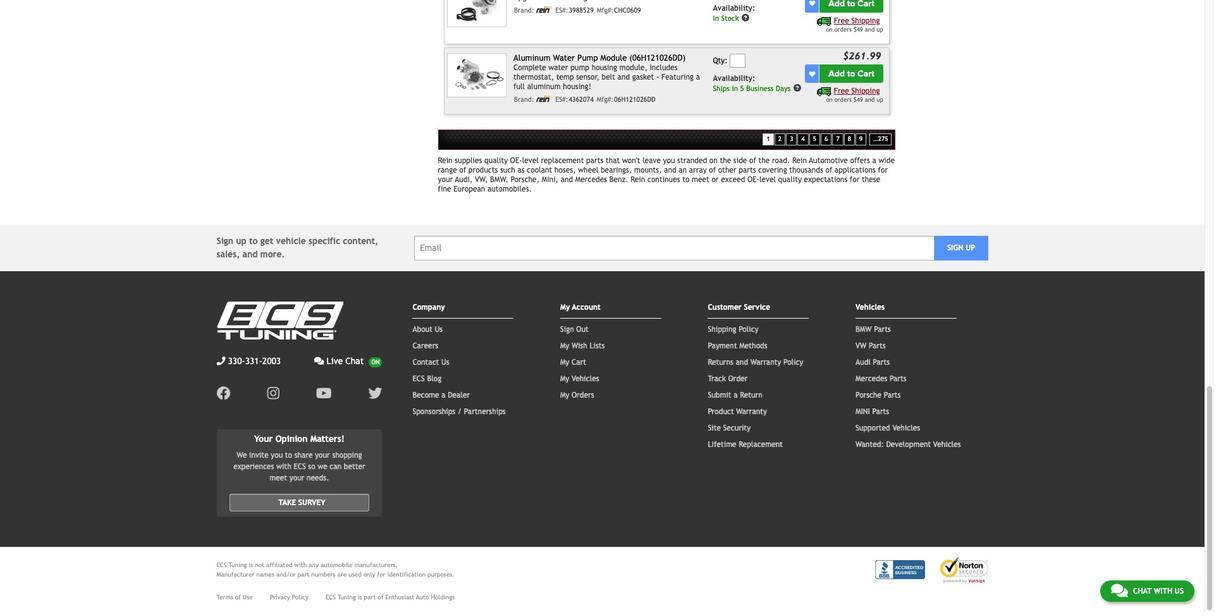 Task type: vqa. For each thing, say whether or not it's contained in the screenshot.
The Free Shipping Over $49
no



Task type: describe. For each thing, give the bounding box(es) containing it.
question sign image
[[741, 13, 750, 22]]

brand: for es#: 3988529 mfg#: chc0609
[[514, 6, 534, 14]]

mini parts link
[[856, 407, 889, 416]]

water
[[553, 53, 575, 62]]

free shipping on orders $49 and up for free shipping image at the right top
[[826, 87, 883, 103]]

0 vertical spatial for
[[878, 166, 888, 175]]

porsche,
[[511, 175, 539, 184]]

to inside we invite you to share your shopping experiences with ecs so we can better meet your needs.
[[285, 451, 292, 460]]

…275
[[873, 136, 888, 143]]

availability: for in
[[713, 74, 755, 83]]

live chat link
[[314, 355, 382, 368]]

$49 for free shipping icon
[[853, 26, 863, 33]]

to inside sign up to get vehicle specific content, sales, and more.
[[249, 236, 258, 246]]

-
[[656, 73, 659, 81]]

tuning for part
[[338, 594, 356, 601]]

2 link
[[775, 134, 785, 145]]

is for part
[[358, 594, 362, 601]]

7
[[836, 136, 840, 143]]

of left use
[[235, 594, 241, 601]]

auto
[[416, 594, 429, 601]]

site security link
[[708, 424, 751, 433]]

of right side
[[749, 156, 756, 165]]

product warranty link
[[708, 407, 767, 416]]

shipping for free shipping image at the right top
[[851, 87, 880, 96]]

1 horizontal spatial your
[[315, 451, 330, 460]]

bearings,
[[601, 166, 632, 175]]

used
[[349, 571, 362, 578]]

orders
[[572, 391, 594, 400]]

mercedes parts link
[[856, 374, 907, 383]]

9 link
[[856, 134, 866, 145]]

bmw parts link
[[856, 325, 891, 334]]

qty:
[[713, 56, 728, 65]]

2 the from the left
[[758, 156, 770, 165]]

comments image for chat
[[1111, 583, 1128, 598]]

complete
[[513, 63, 546, 72]]

pump
[[570, 63, 589, 72]]

as
[[518, 166, 525, 175]]

payment methods
[[708, 341, 767, 350]]

invite
[[249, 451, 269, 460]]

become a dealer link
[[413, 391, 470, 400]]

aluminum
[[513, 53, 550, 62]]

my for my account
[[560, 303, 570, 312]]

orders for free shipping icon
[[835, 26, 852, 33]]

mercedes inside rein supplies quality oe-level replacement parts that won't leave you stranded on the side of the road. rein automotive offers a wide range of products such as coolant hoses, wheel bearings, mounts, and an array of other parts covering thousands of applications for your audi, vw, bmw, porsche, mini, and mercedes benz. rein continues to meet or exceed oe-level quality expectations for these fine european automobiles.
[[575, 175, 607, 184]]

order
[[728, 374, 748, 383]]

automotive
[[809, 156, 848, 165]]

meet inside rein supplies quality oe-level replacement parts that won't leave you stranded on the side of the road. rein automotive offers a wide range of products such as coolant hoses, wheel bearings, mounts, and an array of other parts covering thousands of applications for your audi, vw, bmw, porsche, mini, and mercedes benz. rein continues to meet or exceed oe-level quality expectations for these fine european automobiles.
[[692, 175, 709, 184]]

$49 for free shipping image at the right top
[[853, 96, 863, 103]]

live
[[327, 356, 343, 366]]

a inside rein supplies quality oe-level replacement parts that won't leave you stranded on the side of the road. rein automotive offers a wide range of products such as coolant hoses, wheel bearings, mounts, and an array of other parts covering thousands of applications for your audi, vw, bmw, porsche, mini, and mercedes benz. rein continues to meet or exceed oe-level quality expectations for these fine european automobiles.
[[872, 156, 876, 165]]

better
[[344, 462, 365, 471]]

names
[[256, 571, 274, 578]]

parts for bmw parts
[[874, 325, 891, 334]]

track order link
[[708, 374, 748, 383]]

free for free shipping icon
[[834, 16, 849, 25]]

availability: for stock
[[713, 4, 755, 13]]

my vehicles link
[[560, 374, 599, 383]]

2 horizontal spatial rein
[[792, 156, 807, 165]]

belt
[[602, 73, 615, 81]]

parts for porsche parts
[[884, 391, 901, 400]]

comments image for live
[[314, 357, 324, 366]]

free for free shipping image at the right top
[[834, 87, 849, 96]]

of up audi,
[[459, 166, 466, 175]]

exceed
[[721, 175, 745, 184]]

privacy policy
[[270, 594, 309, 601]]

are
[[337, 571, 347, 578]]

free shipping image
[[817, 17, 832, 26]]

1 vertical spatial quality
[[778, 175, 802, 184]]

vehicles up wanted: development vehicles
[[892, 424, 920, 433]]

payment
[[708, 341, 737, 350]]

shipping policy
[[708, 325, 759, 334]]

become
[[413, 391, 439, 400]]

my cart
[[560, 358, 586, 367]]

policy for shipping policy
[[739, 325, 759, 334]]

es#3988529 - chc0609 - aluminum coolant hose flange  - upgraded metal flange for water hoses - rein - bmw image
[[447, 0, 506, 27]]

coolant
[[527, 166, 552, 175]]

full
[[513, 82, 525, 91]]

in
[[713, 14, 719, 22]]

chat with us
[[1133, 587, 1184, 596]]

track
[[708, 374, 726, 383]]

chat with us link
[[1100, 580, 1194, 602]]

water
[[548, 63, 568, 72]]

privacy policy link
[[270, 592, 309, 602]]

and up the order
[[736, 358, 748, 367]]

with inside we invite you to share your shopping experiences with ecs so we can better meet your needs.
[[276, 462, 291, 471]]

lifetime replacement link
[[708, 440, 783, 449]]

we
[[237, 451, 247, 460]]

fine
[[438, 185, 451, 194]]

a left return at the right bottom of page
[[734, 391, 738, 400]]

sponsorships / partnerships
[[413, 407, 506, 416]]

1 vertical spatial for
[[850, 175, 860, 184]]

0 horizontal spatial rein
[[438, 156, 453, 165]]

sponsorships / partnerships link
[[413, 407, 506, 416]]

3988529
[[569, 6, 594, 14]]

ecs for ecs tuning is not affiliated with any automobile manufacturers. manufacturer names and/or part numbers are used only for identification purposes.
[[217, 561, 227, 568]]

es#: for es#: 3988529 mfg#: chc0609
[[555, 6, 568, 14]]

become a dealer
[[413, 391, 470, 400]]

ecs inside we invite you to share your shopping experiences with ecs so we can better meet your needs.
[[294, 462, 306, 471]]

on for free shipping icon
[[826, 26, 833, 33]]

2 vertical spatial us
[[1175, 587, 1184, 596]]

ecs for ecs blog
[[413, 374, 425, 383]]

and inside sign up to get vehicle specific content, sales, and more.
[[243, 249, 258, 259]]

european
[[453, 185, 485, 194]]

of up or
[[709, 166, 716, 175]]

my for my cart
[[560, 358, 569, 367]]

1 vertical spatial parts
[[739, 166, 756, 175]]

…275 link
[[870, 134, 892, 145]]

us for about us
[[435, 325, 443, 334]]

phone image
[[217, 357, 225, 366]]

/
[[458, 407, 462, 416]]

audi parts
[[856, 358, 890, 367]]

my for my vehicles
[[560, 374, 569, 383]]

1 vertical spatial warranty
[[736, 407, 767, 416]]

audi parts link
[[856, 358, 890, 367]]

sign up
[[947, 243, 975, 252]]

my account
[[560, 303, 601, 312]]

with inside chat with us link
[[1154, 587, 1172, 596]]

2 horizontal spatial policy
[[783, 358, 803, 367]]

dealer
[[448, 391, 470, 400]]

330-331-2003 link
[[217, 355, 281, 368]]

policy for privacy policy
[[292, 594, 309, 601]]

take
[[278, 498, 296, 507]]

mfg#: for 06h121026dd
[[597, 95, 614, 103]]

mounts,
[[634, 166, 662, 175]]

3 link
[[786, 134, 797, 145]]

supported vehicles
[[856, 424, 920, 433]]

sponsorships
[[413, 407, 455, 416]]

porsche parts
[[856, 391, 901, 400]]

es#4362074 - 06h121026dd - aluminum water pump module (06h121026dd) - complete water pump housing module, includes thermostat, temp sensor, belt and gasket - featuring a full aluminum housing! - rein - audi volkswagen image
[[447, 53, 506, 98]]

side
[[733, 156, 747, 165]]

product
[[708, 407, 734, 416]]

331-
[[245, 356, 262, 366]]

is for not
[[249, 561, 253, 568]]

terms of use
[[217, 594, 253, 601]]

free shipping image
[[817, 87, 832, 96]]

products
[[468, 166, 498, 175]]

about us link
[[413, 325, 443, 334]]

mini
[[856, 407, 870, 416]]

audi
[[856, 358, 871, 367]]



Task type: locate. For each thing, give the bounding box(es) containing it.
parts down side
[[739, 166, 756, 175]]

5 my from the top
[[560, 391, 569, 400]]

facebook logo image
[[217, 386, 230, 400]]

not
[[255, 561, 264, 568]]

days
[[776, 84, 791, 93]]

business
[[746, 84, 774, 93]]

1 horizontal spatial the
[[758, 156, 770, 165]]

thousands
[[789, 166, 823, 175]]

availability:
[[713, 4, 755, 13], [713, 74, 755, 83]]

returns
[[708, 358, 733, 367]]

mfg#: for chc0609
[[597, 6, 614, 14]]

out
[[576, 325, 589, 334]]

2 availability: from the top
[[713, 74, 755, 83]]

1 horizontal spatial for
[[850, 175, 860, 184]]

0 vertical spatial brand:
[[514, 6, 534, 14]]

in
[[732, 84, 738, 93]]

5 right in
[[740, 84, 744, 93]]

cart down $261.99
[[858, 68, 875, 79]]

twitter logo image
[[368, 386, 382, 400]]

0 vertical spatial free shipping on orders $49 and up
[[826, 16, 883, 33]]

availability: inside availability: ships in 5 business days
[[713, 74, 755, 83]]

benz.
[[609, 175, 628, 184]]

3
[[790, 136, 793, 143]]

1 vertical spatial level
[[759, 175, 776, 184]]

free shipping on orders $49 and up up $261.99
[[826, 16, 883, 33]]

0 vertical spatial chat
[[345, 356, 364, 366]]

the up "other"
[[720, 156, 731, 165]]

to left get
[[249, 236, 258, 246]]

warranty down return at the right bottom of page
[[736, 407, 767, 416]]

1 vertical spatial $49
[[853, 96, 863, 103]]

vehicles
[[856, 303, 885, 312], [572, 374, 599, 383], [892, 424, 920, 433], [933, 440, 961, 449]]

0 vertical spatial add to wish list image
[[809, 0, 815, 7]]

experiences
[[233, 462, 274, 471]]

5 link
[[809, 134, 820, 145]]

orders up $261.99
[[835, 26, 852, 33]]

es#: left 4362074
[[555, 95, 568, 103]]

free shipping on orders $49 and up
[[826, 16, 883, 33], [826, 87, 883, 103]]

meet inside we invite you to share your shopping experiences with ecs so we can better meet your needs.
[[270, 473, 287, 482]]

0 vertical spatial es#:
[[555, 6, 568, 14]]

1 horizontal spatial quality
[[778, 175, 802, 184]]

sign for sign out
[[560, 325, 574, 334]]

on down free shipping image at the right top
[[826, 96, 833, 103]]

parts for mercedes parts
[[890, 374, 907, 383]]

0 vertical spatial oe-
[[510, 156, 522, 165]]

my up my vehicles on the left
[[560, 358, 569, 367]]

tuning inside ecs tuning is not affiliated with any automobile manufacturers. manufacturer names and/or part numbers are used only for identification purposes.
[[229, 561, 247, 568]]

level up the coolant
[[522, 156, 539, 165]]

array
[[689, 166, 707, 175]]

1 vertical spatial chat
[[1133, 587, 1152, 596]]

availability: up in
[[713, 74, 755, 83]]

1 vertical spatial tuning
[[338, 594, 356, 601]]

module,
[[619, 63, 647, 72]]

0 horizontal spatial the
[[720, 156, 731, 165]]

2 add to wish list image from the top
[[809, 71, 815, 77]]

1 rein - corporate logo image from the top
[[537, 6, 552, 13]]

and right sales,
[[243, 249, 258, 259]]

these
[[862, 175, 880, 184]]

aluminum
[[527, 82, 561, 91]]

0 vertical spatial free
[[834, 16, 849, 25]]

sign inside sign up to get vehicle specific content, sales, and more.
[[217, 236, 233, 246]]

shipping up $261.99
[[851, 16, 880, 25]]

None text field
[[730, 54, 746, 67]]

part down any
[[298, 571, 309, 578]]

parts down porsche parts link
[[872, 407, 889, 416]]

parts up wheel
[[586, 156, 603, 165]]

oe- right exceed
[[747, 175, 759, 184]]

1 horizontal spatial policy
[[739, 325, 759, 334]]

gasket
[[632, 73, 654, 81]]

$49 down add to cart button
[[853, 96, 863, 103]]

1 $49 from the top
[[853, 26, 863, 33]]

comments image
[[314, 357, 324, 366], [1111, 583, 1128, 598]]

ecs up manufacturer
[[217, 561, 227, 568]]

orders for free shipping image at the right top
[[835, 96, 852, 103]]

rein - corporate logo image
[[537, 6, 552, 13], [537, 95, 552, 102]]

0 vertical spatial mfg#:
[[597, 6, 614, 14]]

covering
[[758, 166, 787, 175]]

pump
[[577, 53, 598, 62]]

your
[[254, 434, 273, 444]]

es#: left 3988529
[[555, 6, 568, 14]]

parts for audi parts
[[873, 358, 890, 367]]

careers link
[[413, 341, 438, 350]]

2 vertical spatial with
[[1154, 587, 1172, 596]]

wanted: development vehicles link
[[856, 440, 961, 449]]

my left orders
[[560, 391, 569, 400]]

5
[[740, 84, 744, 93], [813, 136, 816, 143]]

0 horizontal spatial your
[[289, 473, 304, 482]]

and down module,
[[618, 73, 630, 81]]

you right the invite
[[271, 451, 283, 460]]

a left wide
[[872, 156, 876, 165]]

availability: up stock
[[713, 4, 755, 13]]

0 vertical spatial tuning
[[229, 561, 247, 568]]

0 horizontal spatial tuning
[[229, 561, 247, 568]]

0 horizontal spatial oe-
[[510, 156, 522, 165]]

ecs tuning image
[[217, 302, 343, 340]]

0 horizontal spatial with
[[276, 462, 291, 471]]

rein supplies quality oe-level replacement parts that won't leave you stranded on the side of the road. rein automotive offers a wide range of products such as coolant hoses, wheel bearings, mounts, and an array of other parts covering thousands of applications for your audi, vw, bmw, porsche, mini, and mercedes benz. rein continues to meet or exceed oe-level quality expectations for these fine european automobiles.
[[438, 156, 895, 194]]

ecs left so
[[294, 462, 306, 471]]

the
[[720, 156, 731, 165], [758, 156, 770, 165]]

2
[[778, 136, 782, 143]]

shipping for free shipping icon
[[851, 16, 880, 25]]

4
[[801, 136, 805, 143]]

privacy
[[270, 594, 290, 601]]

0 vertical spatial policy
[[739, 325, 759, 334]]

1 vertical spatial mercedes
[[856, 374, 887, 383]]

cart inside button
[[858, 68, 875, 79]]

your up fine on the top of the page
[[438, 175, 453, 184]]

mfg#:
[[597, 6, 614, 14], [597, 95, 614, 103]]

2 orders from the top
[[835, 96, 852, 103]]

1 vertical spatial comments image
[[1111, 583, 1128, 598]]

my wish lists
[[560, 341, 605, 350]]

1 horizontal spatial meet
[[692, 175, 709, 184]]

you inside we invite you to share your shopping experiences with ecs so we can better meet your needs.
[[271, 451, 283, 460]]

on down free shipping icon
[[826, 26, 833, 33]]

2 vertical spatial your
[[289, 473, 304, 482]]

5 right 4
[[813, 136, 816, 143]]

oe- up as at the left top
[[510, 156, 522, 165]]

on
[[826, 26, 833, 33], [826, 96, 833, 103], [709, 156, 718, 165]]

meet up take
[[270, 473, 287, 482]]

rein - corporate logo image for es#: 3988529 mfg#: chc0609
[[537, 6, 552, 13]]

shipping up payment
[[708, 325, 736, 334]]

1 horizontal spatial cart
[[858, 68, 875, 79]]

add to wish list image
[[809, 0, 815, 7], [809, 71, 815, 77]]

4362074
[[569, 95, 594, 103]]

0 vertical spatial us
[[435, 325, 443, 334]]

parts right the vw
[[869, 341, 886, 350]]

rein up thousands
[[792, 156, 807, 165]]

0 vertical spatial mercedes
[[575, 175, 607, 184]]

$49 up $261.99
[[853, 26, 863, 33]]

mercedes parts
[[856, 374, 907, 383]]

2 vertical spatial on
[[709, 156, 718, 165]]

0 vertical spatial $49
[[853, 26, 863, 33]]

0 horizontal spatial sign
[[217, 236, 233, 246]]

your opinion matters!
[[254, 434, 345, 444]]

1 horizontal spatial 5
[[813, 136, 816, 143]]

availability: in stock
[[713, 4, 755, 22]]

holdings
[[431, 594, 455, 601]]

my orders link
[[560, 391, 594, 400]]

1 horizontal spatial level
[[759, 175, 776, 184]]

mfg#: left chc0609 in the top of the page
[[597, 6, 614, 14]]

1 orders from the top
[[835, 26, 852, 33]]

vehicles right development in the bottom right of the page
[[933, 440, 961, 449]]

1 brand: from the top
[[514, 6, 534, 14]]

0 vertical spatial warranty
[[750, 358, 781, 367]]

us for contact us
[[441, 358, 449, 367]]

1 vertical spatial shipping
[[851, 87, 880, 96]]

1 horizontal spatial parts
[[739, 166, 756, 175]]

parts up porsche parts link
[[890, 374, 907, 383]]

free
[[834, 16, 849, 25], [834, 87, 849, 96]]

0 vertical spatial orders
[[835, 26, 852, 33]]

my for my wish lists
[[560, 341, 569, 350]]

your up we
[[315, 451, 330, 460]]

numbers
[[311, 571, 335, 578]]

1 vertical spatial with
[[294, 561, 307, 568]]

add
[[828, 68, 845, 79]]

0 horizontal spatial mercedes
[[575, 175, 607, 184]]

brand: right es#3988529 - chc0609 - aluminum coolant hose flange  - upgraded metal flange for water hoses - rein - bmw image
[[514, 6, 534, 14]]

0 horizontal spatial chat
[[345, 356, 364, 366]]

to inside add to cart button
[[847, 68, 855, 79]]

orders down add
[[835, 96, 852, 103]]

1 horizontal spatial you
[[663, 156, 675, 165]]

2 es#: from the top
[[555, 95, 568, 103]]

0 horizontal spatial parts
[[586, 156, 603, 165]]

0 vertical spatial your
[[438, 175, 453, 184]]

1 vertical spatial us
[[441, 358, 449, 367]]

2 vertical spatial for
[[377, 571, 385, 578]]

availability: ships in 5 business days
[[713, 74, 791, 93]]

comments image left live
[[314, 357, 324, 366]]

0 vertical spatial is
[[249, 561, 253, 568]]

is inside ecs tuning is not affiliated with any automobile manufacturers. manufacturer names and/or part numbers are used only for identification purposes.
[[249, 561, 253, 568]]

1 vertical spatial cart
[[572, 358, 586, 367]]

0 vertical spatial part
[[298, 571, 309, 578]]

brand: for es#: 4362074 mfg#: 06h121026dd
[[514, 95, 534, 103]]

for down 'applications' at the right top of page
[[850, 175, 860, 184]]

sales,
[[217, 249, 240, 259]]

1 vertical spatial orders
[[835, 96, 852, 103]]

1 vertical spatial your
[[315, 451, 330, 460]]

sign for sign up to get vehicle specific content, sales, and more.
[[217, 236, 233, 246]]

ecs inside ecs tuning is not affiliated with any automobile manufacturers. manufacturer names and/or part numbers are used only for identification purposes.
[[217, 561, 227, 568]]

temp
[[556, 73, 574, 81]]

a right featuring
[[696, 73, 700, 81]]

2 horizontal spatial with
[[1154, 587, 1172, 596]]

4 my from the top
[[560, 374, 569, 383]]

for down manufacturers.
[[377, 571, 385, 578]]

1 availability: from the top
[[713, 4, 755, 13]]

road.
[[772, 156, 790, 165]]

enthusiast auto holdings link
[[385, 592, 455, 602]]

my for my orders
[[560, 391, 569, 400]]

4 link
[[798, 134, 809, 145]]

and up $261.99
[[865, 26, 875, 33]]

and down the hoses,
[[561, 175, 573, 184]]

parts for mini parts
[[872, 407, 889, 416]]

of
[[749, 156, 756, 165], [459, 166, 466, 175], [709, 166, 716, 175], [826, 166, 832, 175], [235, 594, 241, 601], [378, 594, 383, 601]]

1 vertical spatial brand:
[[514, 95, 534, 103]]

for inside ecs tuning is not affiliated with any automobile manufacturers. manufacturer names and/or part numbers are used only for identification purposes.
[[377, 571, 385, 578]]

0 vertical spatial shipping
[[851, 16, 880, 25]]

of down automotive
[[826, 166, 832, 175]]

sign out link
[[560, 325, 589, 334]]

2 free from the top
[[834, 87, 849, 96]]

2 horizontal spatial sign
[[947, 243, 963, 252]]

1 vertical spatial meet
[[270, 473, 287, 482]]

to left share
[[285, 451, 292, 460]]

and down add to cart button
[[865, 96, 875, 103]]

with inside ecs tuning is not affiliated with any automobile manufacturers. manufacturer names and/or part numbers are used only for identification purposes.
[[294, 561, 307, 568]]

1 vertical spatial part
[[364, 594, 376, 601]]

the up covering
[[758, 156, 770, 165]]

or
[[712, 175, 719, 184]]

you right leave
[[663, 156, 675, 165]]

1 free from the top
[[834, 16, 849, 25]]

2 rein - corporate logo image from the top
[[537, 95, 552, 102]]

0 horizontal spatial quality
[[484, 156, 508, 165]]

vw,
[[475, 175, 488, 184]]

orders
[[835, 26, 852, 33], [835, 96, 852, 103]]

so
[[308, 462, 315, 471]]

cart down wish
[[572, 358, 586, 367]]

1 horizontal spatial part
[[364, 594, 376, 601]]

0 horizontal spatial 5
[[740, 84, 744, 93]]

rein - corporate logo image down aluminum
[[537, 95, 552, 102]]

a left the dealer at the bottom left
[[442, 391, 446, 400]]

0 horizontal spatial cart
[[572, 358, 586, 367]]

0 horizontal spatial comments image
[[314, 357, 324, 366]]

1 horizontal spatial oe-
[[747, 175, 759, 184]]

es#: for es#: 4362074 mfg#: 06h121026dd
[[555, 95, 568, 103]]

site security
[[708, 424, 751, 433]]

es#: 4362074 mfg#: 06h121026dd
[[555, 95, 656, 103]]

up inside sign up to get vehicle specific content, sales, and more.
[[236, 236, 246, 246]]

mercedes down wheel
[[575, 175, 607, 184]]

1 my from the top
[[560, 303, 570, 312]]

parts down 'mercedes parts' link
[[884, 391, 901, 400]]

tuning down are
[[338, 594, 356, 601]]

0 horizontal spatial part
[[298, 571, 309, 578]]

your inside rein supplies quality oe-level replacement parts that won't leave you stranded on the side of the road. rein automotive offers a wide range of products such as coolant hoses, wheel bearings, mounts, and an array of other parts covering thousands of applications for your audi, vw, bmw, porsche, mini, and mercedes benz. rein continues to meet or exceed oe-level quality expectations for these fine european automobiles.
[[438, 175, 453, 184]]

contact us link
[[413, 358, 449, 367]]

contact
[[413, 358, 439, 367]]

on inside rein supplies quality oe-level replacement parts that won't leave you stranded on the side of the road. rein automotive offers a wide range of products such as coolant hoses, wheel bearings, mounts, and an array of other parts covering thousands of applications for your audi, vw, bmw, porsche, mini, and mercedes benz. rein continues to meet or exceed oe-level quality expectations for these fine european automobiles.
[[709, 156, 718, 165]]

quality up the such
[[484, 156, 508, 165]]

my left wish
[[560, 341, 569, 350]]

0 vertical spatial with
[[276, 462, 291, 471]]

2 vertical spatial shipping
[[708, 325, 736, 334]]

and up continues
[[664, 166, 676, 175]]

ecs down numbers
[[326, 594, 336, 601]]

part down only
[[364, 594, 376, 601]]

is down the used
[[358, 594, 362, 601]]

2 my from the top
[[560, 341, 569, 350]]

6
[[825, 136, 828, 143]]

0 horizontal spatial level
[[522, 156, 539, 165]]

question sign image
[[793, 83, 802, 92]]

sign for sign up
[[947, 243, 963, 252]]

free shipping on orders $49 and up for free shipping icon
[[826, 16, 883, 33]]

sign inside button
[[947, 243, 963, 252]]

quality down thousands
[[778, 175, 802, 184]]

add to cart
[[828, 68, 875, 79]]

up inside button
[[966, 243, 975, 252]]

meet down the "array"
[[692, 175, 709, 184]]

instagram logo image
[[267, 386, 279, 400]]

such
[[500, 166, 515, 175]]

your left needs. at the left of the page
[[289, 473, 304, 482]]

3 my from the top
[[560, 358, 569, 367]]

2 horizontal spatial your
[[438, 175, 453, 184]]

comments image inside live chat link
[[314, 357, 324, 366]]

1 add to wish list image from the top
[[809, 0, 815, 7]]

customer
[[708, 303, 742, 312]]

on up or
[[709, 156, 718, 165]]

vehicles up orders
[[572, 374, 599, 383]]

add to cart button
[[820, 65, 883, 83]]

5 inside availability: ships in 5 business days
[[740, 84, 744, 93]]

an
[[679, 166, 687, 175]]

submit
[[708, 391, 731, 400]]

other
[[718, 166, 736, 175]]

mercedes down audi parts link
[[856, 374, 887, 383]]

is left the not
[[249, 561, 253, 568]]

returns and warranty policy link
[[708, 358, 803, 367]]

tuning up manufacturer
[[229, 561, 247, 568]]

free right free shipping icon
[[834, 16, 849, 25]]

1 mfg#: from the top
[[597, 6, 614, 14]]

that
[[606, 156, 620, 165]]

to right add
[[847, 68, 855, 79]]

parts right "bmw"
[[874, 325, 891, 334]]

you inside rein supplies quality oe-level replacement parts that won't leave you stranded on the side of the road. rein automotive offers a wide range of products such as coolant hoses, wheel bearings, mounts, and an array of other parts covering thousands of applications for your audi, vw, bmw, porsche, mini, and mercedes benz. rein continues to meet or exceed oe-level quality expectations for these fine european automobiles.
[[663, 156, 675, 165]]

2 mfg#: from the top
[[597, 95, 614, 103]]

1 the from the left
[[720, 156, 731, 165]]

shipping down add to cart button
[[851, 87, 880, 96]]

wheel
[[578, 166, 598, 175]]

ecs for ecs tuning is part of enthusiast auto holdings
[[326, 594, 336, 601]]

1 horizontal spatial tuning
[[338, 594, 356, 601]]

mfg#: down the belt
[[597, 95, 614, 103]]

youtube logo image
[[316, 386, 332, 400]]

warranty down methods
[[750, 358, 781, 367]]

rein up range
[[438, 156, 453, 165]]

1 vertical spatial add to wish list image
[[809, 71, 815, 77]]

comments image inside chat with us link
[[1111, 583, 1128, 598]]

part inside ecs tuning is not affiliated with any automobile manufacturers. manufacturer names and/or part numbers are used only for identification purposes.
[[298, 571, 309, 578]]

0 vertical spatial meet
[[692, 175, 709, 184]]

offers
[[850, 156, 870, 165]]

0 vertical spatial parts
[[586, 156, 603, 165]]

0 vertical spatial cart
[[858, 68, 875, 79]]

1 horizontal spatial rein
[[631, 175, 645, 184]]

0 vertical spatial quality
[[484, 156, 508, 165]]

1 vertical spatial free shipping on orders $49 and up
[[826, 87, 883, 103]]

mercedes
[[575, 175, 607, 184], [856, 374, 887, 383]]

0 vertical spatial rein - corporate logo image
[[537, 6, 552, 13]]

sign up to get vehicle specific content, sales, and more.
[[217, 236, 378, 259]]

0 vertical spatial level
[[522, 156, 539, 165]]

rein - corporate logo image for es#: 4362074 mfg#: 06h121026dd
[[537, 95, 552, 102]]

1 vertical spatial on
[[826, 96, 833, 103]]

free right free shipping image at the right top
[[834, 87, 849, 96]]

0 vertical spatial comments image
[[314, 357, 324, 366]]

my left 'account'
[[560, 303, 570, 312]]

tuning for not
[[229, 561, 247, 568]]

2 free shipping on orders $49 and up from the top
[[826, 87, 883, 103]]

brand: down full
[[514, 95, 534, 103]]

a inside aluminum water pump module (06h121026dd) complete water pump housing module, includes thermostat, temp sensor, belt and gasket - featuring a full aluminum housing!
[[696, 73, 700, 81]]

1 es#: from the top
[[555, 6, 568, 14]]

won't
[[622, 156, 640, 165]]

to down the an
[[682, 175, 689, 184]]

1 vertical spatial you
[[271, 451, 283, 460]]

2 $49 from the top
[[853, 96, 863, 103]]

level down covering
[[759, 175, 776, 184]]

1 vertical spatial 5
[[813, 136, 816, 143]]

to inside rein supplies quality oe-level replacement parts that won't leave you stranded on the side of the road. rein automotive offers a wide range of products such as coolant hoses, wheel bearings, mounts, and an array of other parts covering thousands of applications for your audi, vw, bmw, porsche, mini, and mercedes benz. rein continues to meet or exceed oe-level quality expectations for these fine european automobiles.
[[682, 175, 689, 184]]

Email email field
[[414, 236, 934, 260]]

bmw,
[[490, 175, 508, 184]]

0 horizontal spatial policy
[[292, 594, 309, 601]]

free shipping on orders $49 and up down add to cart button
[[826, 87, 883, 103]]

1 horizontal spatial is
[[358, 594, 362, 601]]

comments image left chat with us
[[1111, 583, 1128, 598]]

chc0609
[[614, 6, 641, 14]]

security
[[723, 424, 751, 433]]

1 horizontal spatial mercedes
[[856, 374, 887, 383]]

2 brand: from the top
[[514, 95, 534, 103]]

my orders
[[560, 391, 594, 400]]

on for free shipping image at the right top
[[826, 96, 833, 103]]

of left enthusiast
[[378, 594, 383, 601]]

any
[[309, 561, 319, 568]]

and inside aluminum water pump module (06h121026dd) complete water pump housing module, includes thermostat, temp sensor, belt and gasket - featuring a full aluminum housing!
[[618, 73, 630, 81]]

ecs left the blog
[[413, 374, 425, 383]]

1 horizontal spatial with
[[294, 561, 307, 568]]

audi,
[[455, 175, 473, 184]]

rein - corporate logo image left 3988529
[[537, 6, 552, 13]]

we invite you to share your shopping experiences with ecs so we can better meet your needs.
[[233, 451, 365, 482]]

2 horizontal spatial for
[[878, 166, 888, 175]]

0 horizontal spatial for
[[377, 571, 385, 578]]

you
[[663, 156, 675, 165], [271, 451, 283, 460]]

parts up 'mercedes parts' link
[[873, 358, 890, 367]]

return
[[740, 391, 762, 400]]

and/or
[[276, 571, 296, 578]]

vehicle
[[276, 236, 306, 246]]

vehicles up bmw parts link
[[856, 303, 885, 312]]

9
[[859, 136, 863, 143]]

my down my cart
[[560, 374, 569, 383]]

matters!
[[310, 434, 345, 444]]

1 vertical spatial oe-
[[747, 175, 759, 184]]

1 horizontal spatial sign
[[560, 325, 574, 334]]

us
[[435, 325, 443, 334], [441, 358, 449, 367], [1175, 587, 1184, 596]]

partnerships
[[464, 407, 506, 416]]

parts for vw parts
[[869, 341, 886, 350]]

wide
[[879, 156, 895, 165]]

housing!
[[563, 82, 591, 91]]

expectations
[[804, 175, 847, 184]]

a
[[696, 73, 700, 81], [872, 156, 876, 165], [442, 391, 446, 400], [734, 391, 738, 400]]

1 free shipping on orders $49 and up from the top
[[826, 16, 883, 33]]



